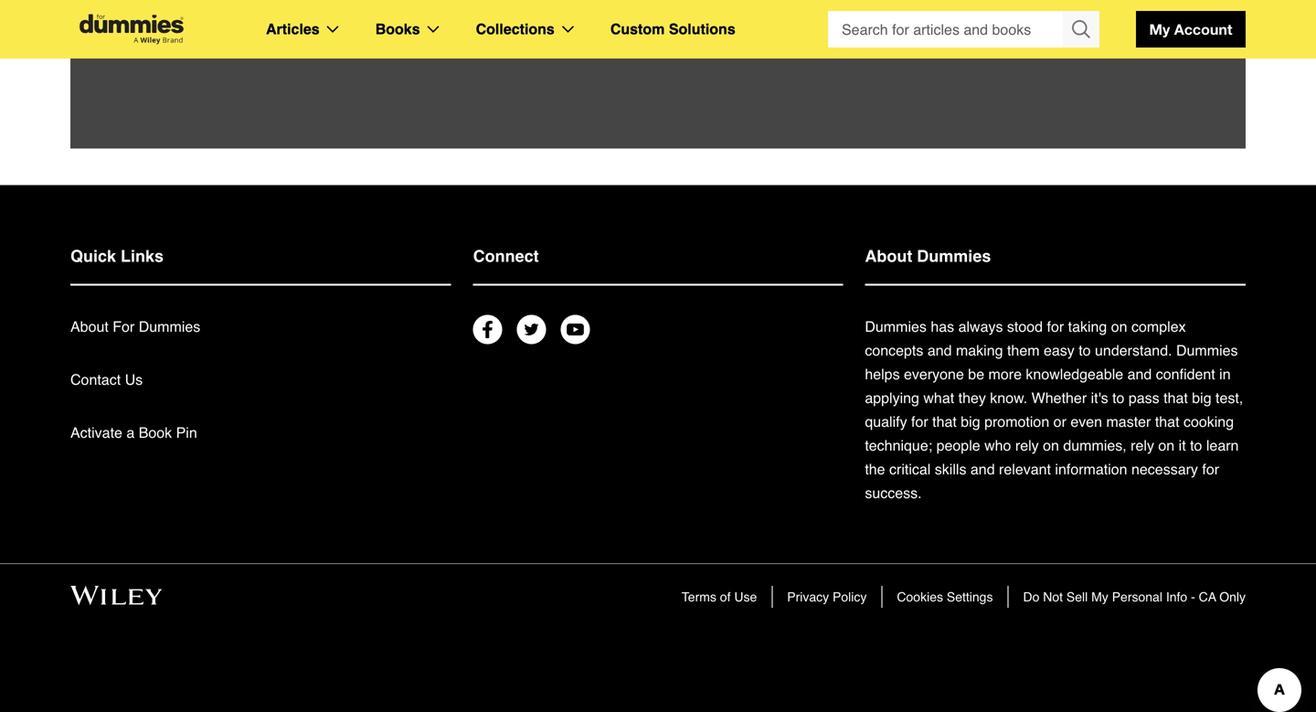 Task type: describe. For each thing, give the bounding box(es) containing it.
applying
[[865, 390, 920, 406]]

only
[[1220, 590, 1246, 604]]

that down what
[[933, 413, 957, 430]]

dummies has always stood for taking on complex concepts and making them easy to understand. dummies helps everyone be more knowledgeable and confident in applying what they know. whether it's to pass that big test, qualify for that big promotion or even master that cooking technique; people who rely on dummies, rely on it to learn the critical skills and relevant information necessary for success.
[[865, 318, 1244, 502]]

stood
[[1008, 318, 1044, 335]]

about for dummies
[[70, 318, 201, 335]]

1 vertical spatial for
[[912, 413, 929, 430]]

or
[[1054, 413, 1067, 430]]

necessary
[[1132, 461, 1199, 478]]

promotion
[[985, 413, 1050, 430]]

0 horizontal spatial on
[[1044, 437, 1060, 454]]

about for about for dummies
[[70, 318, 109, 335]]

contact us
[[70, 371, 143, 388]]

activate a book pin
[[70, 424, 197, 441]]

logo image
[[70, 14, 193, 44]]

whether
[[1032, 390, 1087, 406]]

about for dummies link
[[70, 318, 201, 335]]

for
[[113, 318, 135, 335]]

open article categories image
[[327, 26, 339, 33]]

technique;
[[865, 437, 933, 454]]

learn
[[1207, 437, 1240, 454]]

qualify
[[865, 413, 908, 430]]

books
[[376, 21, 420, 37]]

making
[[957, 342, 1004, 359]]

always
[[959, 318, 1004, 335]]

of
[[720, 590, 731, 604]]

book
[[139, 424, 172, 441]]

in
[[1220, 366, 1231, 383]]

my account link
[[1137, 11, 1246, 48]]

dummies,
[[1064, 437, 1127, 454]]

easy
[[1044, 342, 1075, 359]]

0 vertical spatial for
[[1048, 318, 1065, 335]]

knowledgeable
[[1026, 366, 1124, 383]]

terms of use link
[[682, 590, 757, 604]]

do
[[1024, 590, 1040, 604]]

policy
[[833, 590, 867, 604]]

privacy
[[788, 590, 830, 604]]

dummies up 'has'
[[918, 247, 992, 266]]

2 horizontal spatial to
[[1191, 437, 1203, 454]]

contact us link
[[70, 371, 143, 388]]

not
[[1044, 590, 1064, 604]]

do not sell my personal info - ca only
[[1024, 590, 1246, 604]]

helps
[[865, 366, 900, 383]]

complex
[[1132, 318, 1187, 335]]

about dummies
[[865, 247, 992, 266]]

connect
[[473, 247, 539, 266]]

activate
[[70, 424, 122, 441]]

cookies settings link
[[897, 590, 994, 604]]

2 vertical spatial for
[[1203, 461, 1220, 478]]

know.
[[991, 390, 1028, 406]]

who
[[985, 437, 1012, 454]]

dummies up concepts
[[865, 318, 927, 335]]

1 rely from the left
[[1016, 437, 1039, 454]]

people
[[937, 437, 981, 454]]

that down confident
[[1164, 390, 1189, 406]]

relevant
[[1000, 461, 1052, 478]]

quick
[[70, 247, 116, 266]]

do not sell my personal info - ca only link
[[1024, 590, 1246, 604]]

critical
[[890, 461, 931, 478]]

0 vertical spatial to
[[1079, 342, 1092, 359]]

understand.
[[1096, 342, 1173, 359]]

that up it
[[1156, 413, 1180, 430]]

Search for articles and books text field
[[829, 11, 1065, 48]]

even
[[1071, 413, 1103, 430]]

1 horizontal spatial on
[[1112, 318, 1128, 335]]

1 horizontal spatial and
[[971, 461, 996, 478]]

2 horizontal spatial and
[[1128, 366, 1153, 383]]

has
[[931, 318, 955, 335]]

1 vertical spatial my
[[1092, 590, 1109, 604]]



Task type: vqa. For each thing, say whether or not it's contained in the screenshot.
while
no



Task type: locate. For each thing, give the bounding box(es) containing it.
1 vertical spatial to
[[1113, 390, 1125, 406]]

master
[[1107, 413, 1152, 430]]

0 vertical spatial my
[[1150, 21, 1171, 38]]

1 vertical spatial big
[[961, 413, 981, 430]]

for down what
[[912, 413, 929, 430]]

0 horizontal spatial rely
[[1016, 437, 1039, 454]]

for
[[1048, 318, 1065, 335], [912, 413, 929, 430], [1203, 461, 1220, 478]]

my
[[1150, 21, 1171, 38], [1092, 590, 1109, 604]]

and down 'has'
[[928, 342, 952, 359]]

to down the taking
[[1079, 342, 1092, 359]]

0 vertical spatial big
[[1193, 390, 1212, 406]]

settings
[[947, 590, 994, 604]]

my account
[[1150, 21, 1233, 38]]

about for about dummies
[[865, 247, 913, 266]]

be
[[969, 366, 985, 383]]

terms of use
[[682, 590, 757, 604]]

open book categories image
[[428, 26, 439, 33]]

1 horizontal spatial for
[[1048, 318, 1065, 335]]

to
[[1079, 342, 1092, 359], [1113, 390, 1125, 406], [1191, 437, 1203, 454]]

for down learn
[[1203, 461, 1220, 478]]

dummies right for
[[139, 318, 201, 335]]

articles
[[266, 21, 320, 37]]

1 vertical spatial and
[[1128, 366, 1153, 383]]

custom solutions link
[[611, 17, 736, 41]]

0 horizontal spatial my
[[1092, 590, 1109, 604]]

more
[[989, 366, 1022, 383]]

what
[[924, 390, 955, 406]]

0 horizontal spatial big
[[961, 413, 981, 430]]

on up understand. on the right of the page
[[1112, 318, 1128, 335]]

group
[[829, 11, 1100, 48]]

terms
[[682, 590, 717, 604]]

them
[[1008, 342, 1040, 359]]

to right it's at bottom right
[[1113, 390, 1125, 406]]

1 horizontal spatial to
[[1113, 390, 1125, 406]]

test,
[[1216, 390, 1244, 406]]

collections
[[476, 21, 555, 37]]

0 horizontal spatial and
[[928, 342, 952, 359]]

0 vertical spatial about
[[865, 247, 913, 266]]

1 horizontal spatial rely
[[1131, 437, 1155, 454]]

the
[[865, 461, 886, 478]]

pass
[[1129, 390, 1160, 406]]

cookie consent banner dialog
[[0, 628, 1317, 712]]

it
[[1179, 437, 1187, 454]]

2 horizontal spatial for
[[1203, 461, 1220, 478]]

cookies settings
[[897, 590, 994, 604]]

2 rely from the left
[[1131, 437, 1155, 454]]

sell
[[1067, 590, 1088, 604]]

open collections list image
[[562, 26, 574, 33]]

on left it
[[1159, 437, 1175, 454]]

us
[[125, 371, 143, 388]]

a
[[127, 424, 135, 441]]

ca
[[1199, 590, 1217, 604]]

for up easy
[[1048, 318, 1065, 335]]

big
[[1193, 390, 1212, 406], [961, 413, 981, 430]]

activate a book pin link
[[70, 424, 197, 441]]

solutions
[[669, 21, 736, 37]]

it's
[[1092, 390, 1109, 406]]

information
[[1056, 461, 1128, 478]]

use
[[735, 590, 757, 604]]

account
[[1175, 21, 1233, 38]]

rely down the master
[[1131, 437, 1155, 454]]

personal
[[1113, 590, 1163, 604]]

and up pass
[[1128, 366, 1153, 383]]

big down they
[[961, 413, 981, 430]]

info
[[1167, 590, 1188, 604]]

big up cooking
[[1193, 390, 1212, 406]]

privacy policy
[[788, 590, 867, 604]]

cooking
[[1184, 413, 1235, 430]]

success.
[[865, 485, 922, 502]]

2 vertical spatial and
[[971, 461, 996, 478]]

1 horizontal spatial my
[[1150, 21, 1171, 38]]

everyone
[[904, 366, 965, 383]]

custom
[[611, 21, 665, 37]]

-
[[1192, 590, 1196, 604]]

1 horizontal spatial about
[[865, 247, 913, 266]]

about
[[865, 247, 913, 266], [70, 318, 109, 335]]

pin
[[176, 424, 197, 441]]

privacy policy link
[[788, 590, 867, 604]]

rely
[[1016, 437, 1039, 454], [1131, 437, 1155, 454]]

1 horizontal spatial big
[[1193, 390, 1212, 406]]

rely up "relevant"
[[1016, 437, 1039, 454]]

custom solutions
[[611, 21, 736, 37]]

taking
[[1069, 318, 1108, 335]]

2 vertical spatial to
[[1191, 437, 1203, 454]]

on down or on the bottom right
[[1044, 437, 1060, 454]]

to right it
[[1191, 437, 1203, 454]]

contact
[[70, 371, 121, 388]]

my right sell
[[1092, 590, 1109, 604]]

quick links
[[70, 247, 164, 266]]

dummies up in
[[1177, 342, 1239, 359]]

skills
[[935, 461, 967, 478]]

and
[[928, 342, 952, 359], [1128, 366, 1153, 383], [971, 461, 996, 478]]

0 vertical spatial and
[[928, 342, 952, 359]]

1 vertical spatial about
[[70, 318, 109, 335]]

that
[[1164, 390, 1189, 406], [933, 413, 957, 430], [1156, 413, 1180, 430]]

cookies
[[897, 590, 944, 604]]

confident
[[1157, 366, 1216, 383]]

and down the "who"
[[971, 461, 996, 478]]

my left account
[[1150, 21, 1171, 38]]

they
[[959, 390, 987, 406]]

dummies
[[918, 247, 992, 266], [139, 318, 201, 335], [865, 318, 927, 335], [1177, 342, 1239, 359]]

concepts
[[865, 342, 924, 359]]

2 horizontal spatial on
[[1159, 437, 1175, 454]]

links
[[121, 247, 164, 266]]

0 horizontal spatial to
[[1079, 342, 1092, 359]]

0 horizontal spatial for
[[912, 413, 929, 430]]

0 horizontal spatial about
[[70, 318, 109, 335]]



